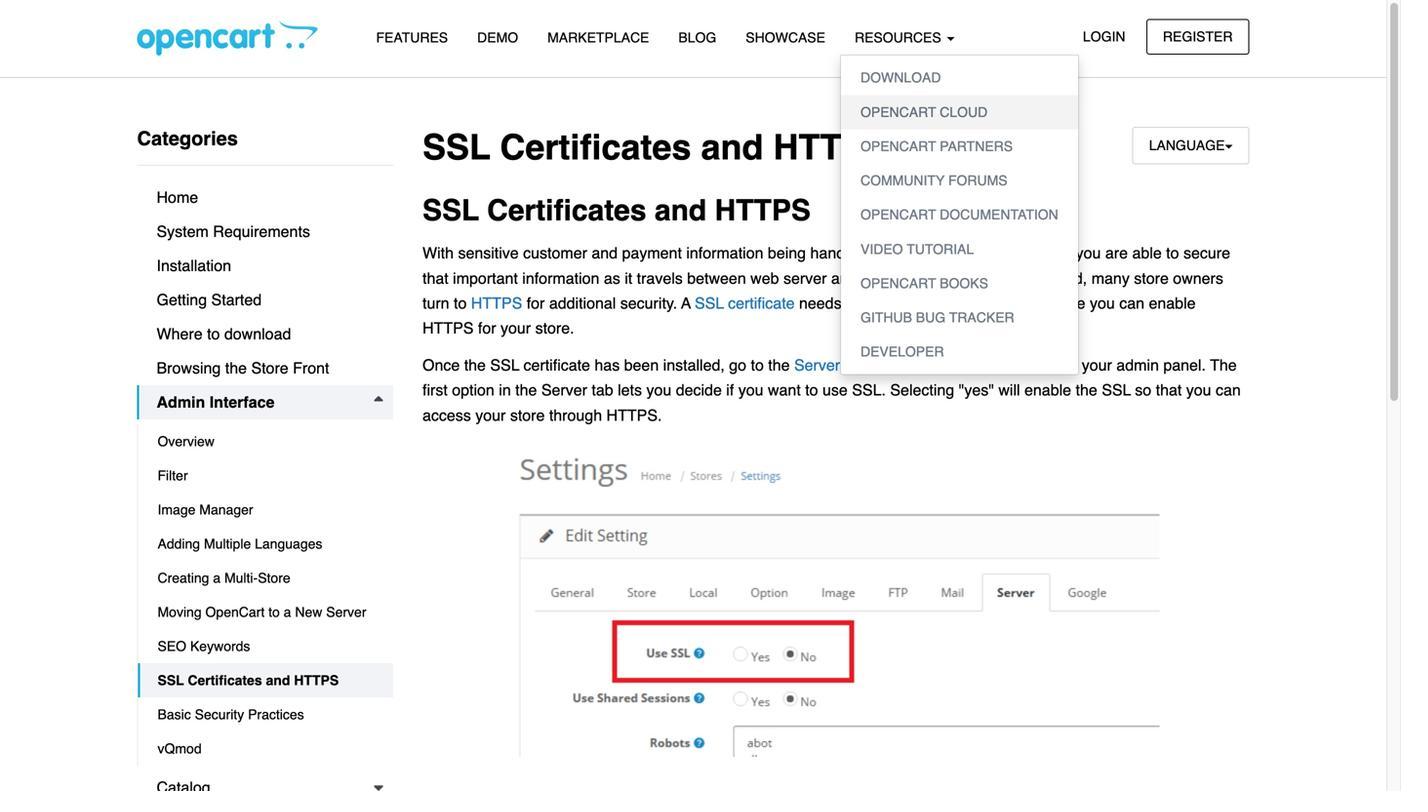 Task type: describe. For each thing, give the bounding box(es) containing it.
browser.
[[862, 269, 921, 287]]

opencart books
[[861, 276, 989, 291]]

marketplace link
[[533, 20, 664, 55]]

to right able
[[1166, 244, 1179, 262]]

if
[[726, 381, 734, 399]]

front
[[293, 359, 329, 377]]

1 vertical spatial in
[[499, 381, 511, 399]]

being
[[768, 244, 806, 262]]

video
[[861, 241, 903, 257]]

customer
[[523, 244, 587, 262]]

https inside the needs to be obtained and installed before you can enable https for your store.
[[423, 319, 474, 337]]

demo link
[[463, 20, 533, 55]]

blog link
[[664, 20, 731, 55]]

server inside tabs under your store's settings in your admin panel. the first option in the server tab lets you decide if you want to use ssl. selecting "yes" will enable the ssl so that you can access your store through https.
[[541, 381, 587, 399]]

moving opencart to a new server link
[[138, 595, 393, 629]]

the left so
[[1076, 381, 1098, 399]]

1 vertical spatial ssl certificates and https
[[423, 194, 811, 228]]

getting
[[157, 291, 207, 309]]

settings
[[1007, 356, 1061, 374]]

has
[[595, 356, 620, 374]]

login link
[[1067, 19, 1142, 55]]

1 horizontal spatial it
[[969, 244, 977, 262]]

with sensitive customer and payment information being handled by your store, it is critical that you are able to secure that important information as it travels between web server and browser. as a result of this need, many store owners turn to
[[423, 244, 1231, 312]]

tracker
[[949, 310, 1015, 325]]

store inside tabs under your store's settings in your admin panel. the first option in the server tab lets you decide if you want to use ssl. selecting "yes" will enable the ssl so that you can access your store through https.
[[510, 406, 545, 424]]

adding multiple languages link
[[138, 527, 393, 561]]

tabs
[[845, 356, 874, 374]]

0 vertical spatial ssl certificates and https
[[423, 127, 889, 168]]

community forums link
[[841, 163, 1078, 198]]

payment
[[622, 244, 682, 262]]

community forums
[[861, 173, 1008, 188]]

system
[[157, 223, 209, 241]]

download
[[861, 70, 941, 86]]

handled
[[811, 244, 866, 262]]

opencart inside the "moving opencart to a new server" link
[[205, 605, 265, 620]]

https up community
[[773, 127, 889, 168]]

started
[[211, 291, 262, 309]]

"yes"
[[959, 381, 994, 399]]

2 horizontal spatial server
[[794, 356, 840, 374]]

server
[[784, 269, 827, 287]]

seo keywords link
[[138, 629, 393, 664]]

to right where
[[207, 325, 220, 343]]

github bug tracker
[[861, 310, 1015, 325]]

showcase
[[746, 30, 826, 45]]

first
[[423, 381, 448, 399]]

you inside 'with sensitive customer and payment information being handled by your store, it is critical that you are able to secure that important information as it travels between web server and browser. as a result of this need, many store owners turn to'
[[1076, 244, 1101, 262]]

showcase link
[[731, 20, 840, 55]]

will
[[999, 381, 1020, 399]]

https link
[[471, 294, 522, 312]]

creating a multi-store link
[[138, 561, 393, 595]]

1 horizontal spatial that
[[1046, 244, 1072, 262]]

browsing
[[157, 359, 221, 377]]

resources link
[[840, 20, 970, 55]]

1 horizontal spatial in
[[1066, 356, 1078, 374]]

home
[[157, 188, 198, 206]]

marketplace
[[548, 30, 649, 45]]

github
[[861, 310, 912, 325]]

access
[[423, 406, 471, 424]]

to inside the needs to be obtained and installed before you can enable https for your store.
[[846, 294, 859, 312]]

a inside 'with sensitive customer and payment information being handled by your store, it is critical that you are able to secure that important information as it travels between web server and browser. as a result of this need, many store owners turn to'
[[947, 269, 956, 287]]

installed,
[[663, 356, 725, 374]]

register link
[[1147, 19, 1250, 55]]

been
[[624, 356, 659, 374]]

store's
[[958, 356, 1003, 374]]

requirements
[[213, 223, 310, 241]]

video tutorial link
[[841, 232, 1078, 266]]

getting started link
[[137, 283, 393, 317]]

2 vertical spatial certificates
[[188, 673, 262, 689]]

to inside tabs under your store's settings in your admin panel. the first option in the server tab lets you decide if you want to use ssl. selecting "yes" will enable the ssl so that you can access your store through https.
[[805, 381, 818, 399]]

and inside the needs to be obtained and installed before you can enable https for your store.
[[949, 294, 976, 312]]

https up practices
[[294, 673, 339, 689]]

ssl inside tabs under your store's settings in your admin panel. the first option in the server tab lets you decide if you want to use ssl. selecting "yes" will enable the ssl so that you can access your store through https.
[[1102, 381, 1131, 399]]

opencart for opencart partners
[[861, 138, 936, 154]]

the inside "link"
[[225, 359, 247, 377]]

seo
[[158, 639, 186, 654]]

opencart partners link
[[841, 129, 1078, 163]]

opencart for opencart documentation
[[861, 207, 936, 223]]

can inside tabs under your store's settings in your admin panel. the first option in the server tab lets you decide if you want to use ssl. selecting "yes" will enable the ssl so that you can access your store through https.
[[1216, 381, 1241, 399]]

want
[[768, 381, 801, 399]]

adding
[[158, 536, 200, 552]]

of
[[1002, 269, 1015, 287]]

vqmod link
[[138, 732, 393, 766]]

enable inside tabs under your store's settings in your admin panel. the first option in the server tab lets you decide if you want to use ssl. selecting "yes" will enable the ssl so that you can access your store through https.
[[1025, 381, 1072, 399]]

opencart documentation link
[[841, 198, 1078, 232]]

secure
[[1184, 244, 1231, 262]]

basic
[[158, 707, 191, 723]]

travels
[[637, 269, 683, 287]]

opencart cloud link
[[841, 95, 1078, 129]]

many
[[1092, 269, 1130, 287]]

filter link
[[138, 459, 393, 493]]

security.
[[620, 294, 677, 312]]

result
[[960, 269, 998, 287]]

so
[[1135, 381, 1152, 399]]

opencart for opencart books
[[861, 276, 936, 291]]

the up the option
[[464, 356, 486, 374]]

use ssl image
[[512, 440, 1161, 758]]

forums
[[949, 173, 1008, 188]]

once
[[423, 356, 460, 374]]

basic security practices
[[158, 707, 304, 723]]

you right if
[[739, 381, 764, 399]]

image
[[158, 502, 196, 518]]

this
[[1020, 269, 1044, 287]]

under
[[879, 356, 919, 374]]

https up being
[[715, 194, 811, 228]]

needs
[[799, 294, 842, 312]]

admin interface link
[[137, 385, 393, 420]]

installation
[[157, 257, 231, 275]]

turn
[[423, 294, 449, 312]]

for inside the needs to be obtained and installed before you can enable https for your store.
[[478, 319, 496, 337]]

1 horizontal spatial a
[[284, 605, 291, 620]]

your inside 'with sensitive customer and payment information being handled by your store, it is critical that you are able to secure that important information as it travels between web server and browser. as a result of this need, many store owners turn to'
[[891, 244, 922, 262]]



Task type: locate. For each thing, give the bounding box(es) containing it.
that up turn
[[423, 269, 449, 287]]

you left are
[[1076, 244, 1101, 262]]

it
[[969, 244, 977, 262], [625, 269, 633, 287]]

filter
[[158, 468, 188, 484]]

opencart down download
[[861, 104, 936, 120]]

1 horizontal spatial for
[[527, 294, 545, 312]]

developer
[[861, 344, 944, 360]]

a left new
[[284, 605, 291, 620]]

2 horizontal spatial a
[[947, 269, 956, 287]]

store inside 'with sensitive customer and payment information being handled by your store, it is critical that you are able to secure that important information as it travels between web server and browser. as a result of this need, many store owners turn to'
[[1134, 269, 1169, 287]]

can down the
[[1216, 381, 1241, 399]]

a right as
[[947, 269, 956, 287]]

opencart up obtained
[[861, 276, 936, 291]]

certificates
[[500, 127, 691, 168], [487, 194, 647, 228], [188, 673, 262, 689]]

to
[[1166, 244, 1179, 262], [454, 294, 467, 312], [846, 294, 859, 312], [207, 325, 220, 343], [751, 356, 764, 374], [805, 381, 818, 399], [268, 605, 280, 620]]

https for additional security. a ssl certificate
[[471, 294, 795, 312]]

server
[[794, 356, 840, 374], [541, 381, 587, 399], [326, 605, 366, 620]]

system requirements link
[[137, 215, 393, 249]]

web
[[751, 269, 779, 287]]

you down panel.
[[1187, 381, 1212, 399]]

1 vertical spatial a
[[213, 570, 221, 586]]

your inside the needs to be obtained and installed before you can enable https for your store.
[[501, 319, 531, 337]]

information
[[686, 244, 764, 262], [522, 269, 600, 287]]

security
[[195, 707, 244, 723]]

your up the selecting on the right of page
[[923, 356, 953, 374]]

2 vertical spatial a
[[284, 605, 291, 620]]

1 horizontal spatial certificate
[[728, 294, 795, 312]]

opencart down community
[[861, 207, 936, 223]]

overview
[[158, 434, 215, 449]]

0 horizontal spatial for
[[478, 319, 496, 337]]

your right by
[[891, 244, 922, 262]]

creating a multi-store
[[158, 570, 291, 586]]

0 vertical spatial can
[[1120, 294, 1145, 312]]

the right the option
[[515, 381, 537, 399]]

your down the option
[[476, 406, 506, 424]]

opencart up community
[[861, 138, 936, 154]]

certificate down store.
[[524, 356, 590, 374]]

store
[[1134, 269, 1169, 287], [510, 406, 545, 424]]

server right new
[[326, 605, 366, 620]]

needs to be obtained and installed before you can enable https for your store.
[[423, 294, 1196, 337]]

0 horizontal spatial can
[[1120, 294, 1145, 312]]

go
[[729, 356, 747, 374]]

register
[[1163, 29, 1233, 44]]

the
[[1210, 356, 1237, 374]]

1 horizontal spatial information
[[686, 244, 764, 262]]

0 vertical spatial enable
[[1149, 294, 1196, 312]]

to left be
[[846, 294, 859, 312]]

store down where to download link
[[251, 359, 289, 377]]

image manager
[[158, 502, 253, 518]]

ssl certificates and https link
[[138, 664, 393, 698]]

0 horizontal spatial store
[[510, 406, 545, 424]]

home link
[[137, 181, 393, 215]]

keywords
[[190, 639, 250, 654]]

2 horizontal spatial that
[[1156, 381, 1182, 399]]

to left use
[[805, 381, 818, 399]]

1 vertical spatial enable
[[1025, 381, 1072, 399]]

store left "through"
[[510, 406, 545, 424]]

to right go
[[751, 356, 764, 374]]

seo keywords
[[158, 639, 250, 654]]

1 vertical spatial information
[[522, 269, 600, 287]]

in
[[1066, 356, 1078, 374], [499, 381, 511, 399]]

to right turn
[[454, 294, 467, 312]]

0 vertical spatial certificate
[[728, 294, 795, 312]]

languages
[[255, 536, 322, 552]]

enable down settings
[[1025, 381, 1072, 399]]

0 vertical spatial for
[[527, 294, 545, 312]]

moving opencart to a new server
[[158, 605, 366, 620]]

can
[[1120, 294, 1145, 312], [1216, 381, 1241, 399]]

adding multiple languages
[[158, 536, 322, 552]]

https
[[773, 127, 889, 168], [715, 194, 811, 228], [471, 294, 522, 312], [423, 319, 474, 337], [294, 673, 339, 689]]

0 horizontal spatial it
[[625, 269, 633, 287]]

https down 'important'
[[471, 294, 522, 312]]

enable inside the needs to be obtained and installed before you can enable https for your store.
[[1149, 294, 1196, 312]]

that right so
[[1156, 381, 1182, 399]]

0 vertical spatial server
[[794, 356, 840, 374]]

tab
[[592, 381, 614, 399]]

https.
[[607, 406, 662, 424]]

community
[[861, 173, 945, 188]]

1 vertical spatial certificate
[[524, 356, 590, 374]]

be
[[864, 294, 881, 312]]

enable down owners
[[1149, 294, 1196, 312]]

you down many
[[1090, 294, 1115, 312]]

that inside tabs under your store's settings in your admin panel. the first option in the server tab lets you decide if you want to use ssl. selecting "yes" will enable the ssl so that you can access your store through https.
[[1156, 381, 1182, 399]]

you inside the needs to be obtained and installed before you can enable https for your store.
[[1090, 294, 1115, 312]]

information up between
[[686, 244, 764, 262]]

language
[[1149, 138, 1225, 153]]

server up use
[[794, 356, 840, 374]]

and
[[701, 127, 764, 168], [655, 194, 707, 228], [592, 244, 618, 262], [831, 269, 857, 287], [949, 294, 976, 312], [266, 673, 290, 689]]

2 vertical spatial ssl certificates and https
[[158, 673, 339, 689]]

you right lets
[[647, 381, 672, 399]]

0 vertical spatial store
[[251, 359, 289, 377]]

0 horizontal spatial information
[[522, 269, 600, 287]]

opencart cloud
[[861, 104, 988, 120]]

use
[[823, 381, 848, 399]]

opencart down multi-
[[205, 605, 265, 620]]

new
[[295, 605, 322, 620]]

ssl.
[[852, 381, 886, 399]]

store inside "link"
[[251, 359, 289, 377]]

0 horizontal spatial in
[[499, 381, 511, 399]]

to left new
[[268, 605, 280, 620]]

1 vertical spatial store
[[258, 570, 291, 586]]

tabs under your store's settings in your admin panel. the first option in the server tab lets you decide if you want to use ssl. selecting "yes" will enable the ssl so that you can access your store through https.
[[423, 356, 1241, 424]]

that up the need,
[[1046, 244, 1072, 262]]

opencart inside opencart cloud link
[[861, 104, 936, 120]]

0 horizontal spatial certificate
[[524, 356, 590, 374]]

download link
[[841, 61, 1078, 95]]

opencart partners
[[861, 138, 1013, 154]]

0 vertical spatial certificates
[[500, 127, 691, 168]]

your down https link
[[501, 319, 531, 337]]

bug
[[916, 310, 946, 325]]

0 vertical spatial information
[[686, 244, 764, 262]]

it left is
[[969, 244, 977, 262]]

https down turn
[[423, 319, 474, 337]]

demo
[[477, 30, 518, 45]]

0 horizontal spatial enable
[[1025, 381, 1072, 399]]

the up want
[[768, 356, 790, 374]]

1 vertical spatial it
[[625, 269, 633, 287]]

it right as
[[625, 269, 633, 287]]

system requirements
[[157, 223, 310, 241]]

option
[[452, 381, 495, 399]]

for down https link
[[478, 319, 496, 337]]

login
[[1083, 29, 1126, 44]]

image manager link
[[138, 493, 393, 527]]

features
[[376, 30, 448, 45]]

1 horizontal spatial server
[[541, 381, 587, 399]]

partners
[[940, 138, 1013, 154]]

the up interface
[[225, 359, 247, 377]]

opencart inside opencart partners link
[[861, 138, 936, 154]]

installed
[[980, 294, 1037, 312]]

tutorial
[[907, 241, 974, 257]]

0 horizontal spatial that
[[423, 269, 449, 287]]

1 vertical spatial for
[[478, 319, 496, 337]]

developer link
[[841, 335, 1078, 369]]

certificate down web
[[728, 294, 795, 312]]

1 vertical spatial that
[[423, 269, 449, 287]]

store up the "moving opencart to a new server" link
[[258, 570, 291, 586]]

video tutorial
[[861, 241, 974, 257]]

where
[[157, 325, 203, 343]]

1 vertical spatial can
[[1216, 381, 1241, 399]]

store down able
[[1134, 269, 1169, 287]]

0 vertical spatial in
[[1066, 356, 1078, 374]]

opencart for opencart cloud
[[861, 104, 936, 120]]

in right settings
[[1066, 356, 1078, 374]]

0 vertical spatial it
[[969, 244, 977, 262]]

your left 'admin'
[[1082, 356, 1112, 374]]

2 vertical spatial server
[[326, 605, 366, 620]]

1 vertical spatial server
[[541, 381, 587, 399]]

store,
[[926, 244, 965, 262]]

need,
[[1048, 269, 1087, 287]]

0 horizontal spatial server
[[326, 605, 366, 620]]

information down customer on the top left of page
[[522, 269, 600, 287]]

1 vertical spatial certificates
[[487, 194, 647, 228]]

1 horizontal spatial can
[[1216, 381, 1241, 399]]

0 horizontal spatial a
[[213, 570, 221, 586]]

a left multi-
[[213, 570, 221, 586]]

0 vertical spatial that
[[1046, 244, 1072, 262]]

in right the option
[[499, 381, 511, 399]]

can inside the needs to be obtained and installed before you can enable https for your store.
[[1120, 294, 1145, 312]]

once the ssl certificate has been installed, go to the server
[[423, 356, 845, 374]]

critical
[[997, 244, 1041, 262]]

practices
[[248, 707, 304, 723]]

opencart - open source shopping cart solution image
[[137, 20, 318, 56]]

by
[[870, 244, 887, 262]]

is
[[982, 244, 993, 262]]

resources
[[855, 30, 945, 45]]

1 horizontal spatial enable
[[1149, 294, 1196, 312]]

vqmod
[[158, 741, 202, 757]]

server up "through"
[[541, 381, 587, 399]]

0 vertical spatial a
[[947, 269, 956, 287]]

for up store.
[[527, 294, 545, 312]]

1 horizontal spatial store
[[1134, 269, 1169, 287]]

for
[[527, 294, 545, 312], [478, 319, 496, 337]]

store.
[[535, 319, 574, 337]]

0 vertical spatial store
[[1134, 269, 1169, 287]]

where to download
[[157, 325, 291, 343]]

github bug tracker link
[[841, 301, 1078, 335]]

2 vertical spatial that
[[1156, 381, 1182, 399]]

1 vertical spatial store
[[510, 406, 545, 424]]

are
[[1106, 244, 1128, 262]]

can down many
[[1120, 294, 1145, 312]]



Task type: vqa. For each thing, say whether or not it's contained in the screenshot.
Theme on the bottom of page
no



